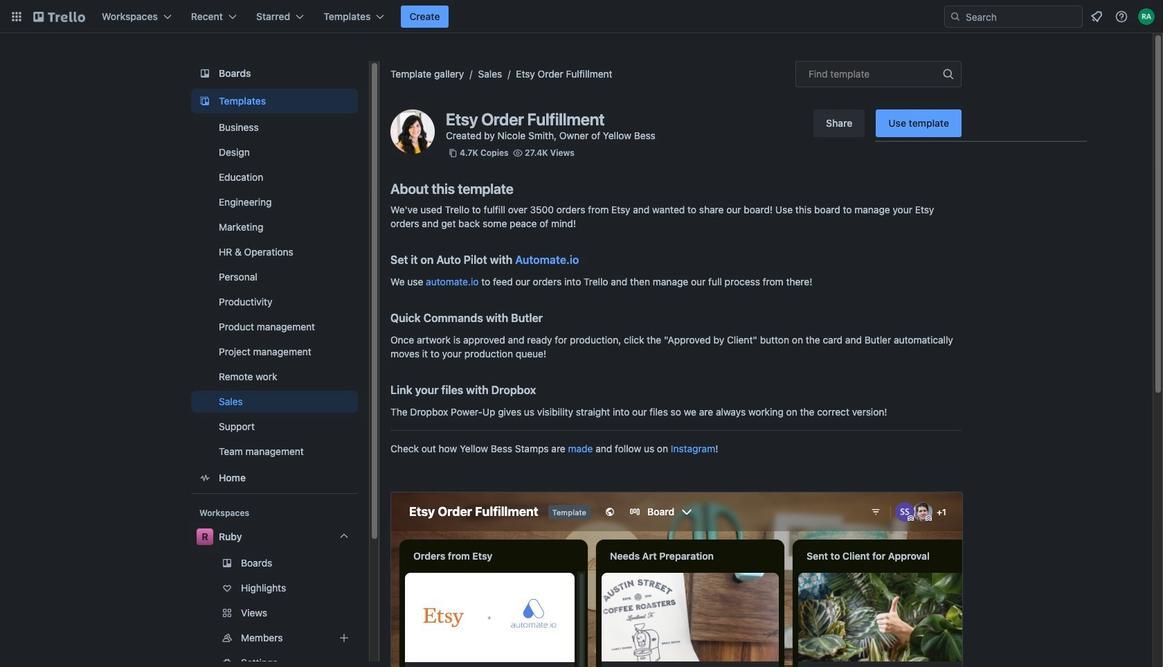Task type: vqa. For each thing, say whether or not it's contained in the screenshot.
field
yes



Task type: locate. For each thing, give the bounding box(es) containing it.
add image
[[336, 630, 353, 646]]

0 vertical spatial forward image
[[355, 605, 372, 621]]

ruby anderson (rubyanderson7) image
[[1139, 8, 1156, 25]]

forward image up forward icon
[[355, 605, 372, 621]]

forward image down forward icon
[[355, 655, 372, 667]]

forward image
[[355, 605, 372, 621], [355, 655, 372, 667]]

open information menu image
[[1115, 10, 1129, 24]]

1 vertical spatial forward image
[[355, 655, 372, 667]]

nicole smith, owner of yellow bess image
[[391, 109, 435, 154]]

home image
[[197, 470, 213, 486]]

None field
[[796, 61, 962, 87]]

primary element
[[0, 0, 1164, 33]]

search image
[[950, 11, 962, 22]]



Task type: describe. For each thing, give the bounding box(es) containing it.
2 forward image from the top
[[355, 655, 372, 667]]

Search field
[[962, 7, 1083, 26]]

back to home image
[[33, 6, 85, 28]]

0 notifications image
[[1089, 8, 1106, 25]]

board image
[[197, 65, 213, 82]]

forward image
[[355, 630, 372, 646]]

1 forward image from the top
[[355, 605, 372, 621]]

template board image
[[197, 93, 213, 109]]



